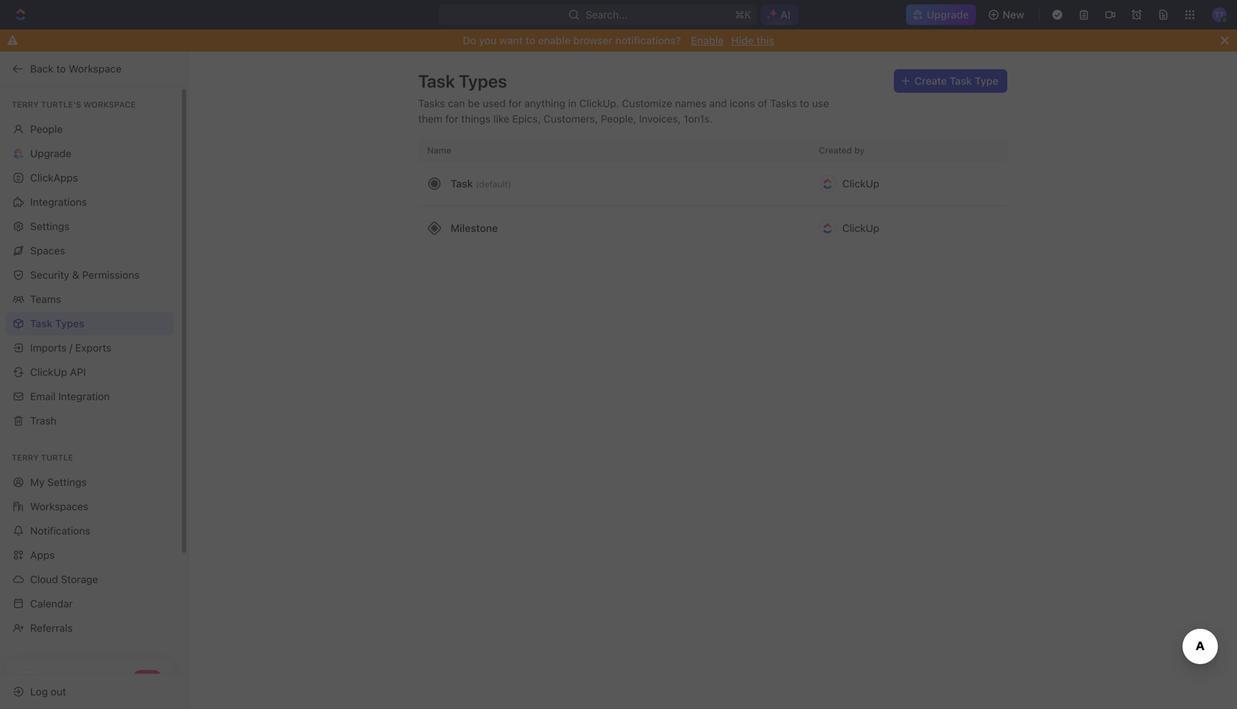 Task type: describe. For each thing, give the bounding box(es) containing it.
upgrade for the leftmost the upgrade link
[[30, 147, 71, 159]]

1 vertical spatial settings
[[47, 476, 87, 488]]

my settings
[[30, 476, 87, 488]]

notifications link
[[6, 519, 174, 543]]

search...
[[586, 8, 628, 21]]

epics,
[[512, 113, 541, 125]]

icons
[[730, 97, 755, 109]]

spaces
[[30, 245, 65, 257]]

my
[[30, 476, 45, 488]]

create task type
[[915, 75, 999, 87]]

0 horizontal spatial task types
[[30, 317, 84, 330]]

invoices,
[[639, 113, 681, 125]]

integrations
[[30, 196, 87, 208]]

like
[[493, 113, 509, 125]]

integration
[[58, 390, 110, 402]]

apps
[[30, 549, 55, 561]]

people
[[30, 123, 63, 135]]

anything
[[525, 97, 565, 109]]

spaces link
[[6, 239, 174, 263]]

clickup for milestone
[[842, 222, 880, 234]]

you
[[479, 34, 497, 46]]

workspace
[[69, 63, 122, 75]]

back to workspace button
[[6, 57, 175, 81]]

workspaces
[[30, 500, 88, 513]]

security & permissions
[[30, 269, 140, 281]]

can
[[448, 97, 465, 109]]

task types link
[[6, 312, 174, 335]]

to inside tasks can be used for anything in clickup. customize names and icons of tasks to use them for things like epics, customers, people, invoices, 1on1s.
[[800, 97, 809, 109]]

calendar link
[[6, 592, 174, 616]]

1 vertical spatial for
[[445, 113, 459, 125]]

clickup api link
[[6, 360, 174, 384]]

do you want to enable browser notifications? enable hide this
[[463, 34, 774, 46]]

things
[[461, 113, 491, 125]]

created
[[819, 145, 852, 155]]

notifications
[[30, 525, 90, 537]]

them
[[418, 113, 443, 125]]

email integration link
[[6, 385, 174, 408]]

to inside button
[[56, 63, 66, 75]]

back to workspace
[[30, 63, 122, 75]]

email integration
[[30, 390, 110, 402]]

this
[[756, 34, 774, 46]]

clickup inside clickup api link
[[30, 366, 67, 378]]

referrals
[[30, 622, 73, 634]]

names
[[675, 97, 707, 109]]

by
[[855, 145, 865, 155]]

used
[[483, 97, 506, 109]]

create
[[915, 75, 947, 87]]

out
[[51, 686, 66, 698]]

created by
[[819, 145, 865, 155]]

clickup.
[[579, 97, 619, 109]]

my settings link
[[6, 471, 174, 494]]

imports / exports link
[[6, 336, 174, 360]]

customers,
[[544, 113, 598, 125]]

clickapps link
[[6, 166, 174, 190]]

security & permissions link
[[6, 263, 174, 287]]

upgrade for topmost the upgrade link
[[927, 8, 969, 21]]

back
[[30, 63, 54, 75]]

/
[[69, 342, 72, 354]]

(default)
[[476, 179, 511, 189]]

type
[[975, 75, 999, 87]]

1 vertical spatial types
[[55, 317, 84, 330]]

of
[[758, 97, 767, 109]]

teams link
[[6, 288, 174, 311]]

use
[[812, 97, 829, 109]]

imports
[[30, 342, 67, 354]]

⌘k
[[735, 8, 751, 21]]

email
[[30, 390, 56, 402]]

enable
[[691, 34, 724, 46]]

be
[[468, 97, 480, 109]]

notifications?
[[615, 34, 681, 46]]



Task type: vqa. For each thing, say whether or not it's contained in the screenshot.
the middle to
yes



Task type: locate. For each thing, give the bounding box(es) containing it.
log out button
[[6, 680, 175, 704]]

upgrade link
[[906, 4, 976, 25], [6, 142, 174, 165]]

1 tasks from the left
[[418, 97, 445, 109]]

and
[[709, 97, 727, 109]]

upgrade link left new button
[[906, 4, 976, 25]]

0 vertical spatial clickup
[[842, 177, 880, 190]]

log out
[[30, 686, 66, 698]]

task types
[[418, 71, 507, 91], [30, 317, 84, 330]]

1 horizontal spatial to
[[526, 34, 535, 46]]

1 horizontal spatial upgrade link
[[906, 4, 976, 25]]

0 vertical spatial upgrade link
[[906, 4, 976, 25]]

1 horizontal spatial tasks
[[770, 97, 797, 109]]

settings up spaces
[[30, 220, 70, 232]]

do
[[463, 34, 476, 46]]

permissions
[[82, 269, 140, 281]]

task left type
[[950, 75, 972, 87]]

cloud storage link
[[6, 568, 174, 591]]

in
[[568, 97, 577, 109]]

security
[[30, 269, 69, 281]]

enable
[[538, 34, 571, 46]]

workspaces link
[[6, 495, 174, 518]]

settings
[[30, 220, 70, 232], [47, 476, 87, 488]]

1 vertical spatial upgrade link
[[6, 142, 174, 165]]

referrals link
[[6, 616, 174, 640]]

trash
[[30, 415, 56, 427]]

clickup for task
[[842, 177, 880, 190]]

browser
[[573, 34, 613, 46]]

1on1s.
[[684, 113, 713, 125]]

to right want
[[526, 34, 535, 46]]

0 horizontal spatial upgrade link
[[6, 142, 174, 165]]

1 vertical spatial clickup
[[842, 222, 880, 234]]

clickup api
[[30, 366, 86, 378]]

0 horizontal spatial types
[[55, 317, 84, 330]]

cloud storage
[[30, 573, 98, 585]]

0 vertical spatial for
[[509, 97, 522, 109]]

new button
[[982, 3, 1033, 27]]

tasks can be used for anything in clickup. customize names and icons of tasks to use them for things like epics, customers, people, invoices, 1on1s.
[[418, 97, 829, 125]]

for up epics,
[[509, 97, 522, 109]]

1 horizontal spatial types
[[459, 71, 507, 91]]

1 horizontal spatial for
[[509, 97, 522, 109]]

2 tasks from the left
[[770, 97, 797, 109]]

for
[[509, 97, 522, 109], [445, 113, 459, 125]]

0 horizontal spatial to
[[56, 63, 66, 75]]

upgrade
[[927, 8, 969, 21], [30, 147, 71, 159]]

upgrade left new button
[[927, 8, 969, 21]]

1 vertical spatial upgrade
[[30, 147, 71, 159]]

2 vertical spatial clickup
[[30, 366, 67, 378]]

create task type button
[[894, 69, 1007, 93]]

to
[[526, 34, 535, 46], [56, 63, 66, 75], [800, 97, 809, 109]]

clickapps
[[30, 172, 78, 184]]

people link
[[6, 117, 174, 141]]

&
[[72, 269, 79, 281]]

task down teams
[[30, 317, 53, 330]]

0 vertical spatial upgrade
[[927, 8, 969, 21]]

0 horizontal spatial for
[[445, 113, 459, 125]]

settings link
[[6, 215, 174, 238]]

name
[[427, 145, 451, 155]]

types up imports / exports
[[55, 317, 84, 330]]

milestone
[[451, 222, 498, 234]]

people,
[[601, 113, 636, 125]]

0 vertical spatial to
[[526, 34, 535, 46]]

calendar
[[30, 598, 73, 610]]

upgrade link down people link
[[6, 142, 174, 165]]

2 vertical spatial to
[[800, 97, 809, 109]]

0 vertical spatial types
[[459, 71, 507, 91]]

tasks
[[418, 97, 445, 109], [770, 97, 797, 109]]

hide
[[731, 34, 754, 46]]

to right back
[[56, 63, 66, 75]]

exports
[[75, 342, 111, 354]]

to left the use
[[800, 97, 809, 109]]

log
[[30, 686, 48, 698]]

tasks right of
[[770, 97, 797, 109]]

imports / exports
[[30, 342, 111, 354]]

for down can
[[445, 113, 459, 125]]

1 horizontal spatial upgrade
[[927, 8, 969, 21]]

tasks up them
[[418, 97, 445, 109]]

types
[[459, 71, 507, 91], [55, 317, 84, 330]]

customize
[[622, 97, 672, 109]]

1 vertical spatial task types
[[30, 317, 84, 330]]

task inside button
[[950, 75, 972, 87]]

api
[[70, 366, 86, 378]]

task
[[418, 71, 455, 91], [950, 75, 972, 87], [451, 177, 473, 189], [30, 317, 53, 330]]

0 horizontal spatial tasks
[[418, 97, 445, 109]]

types up be
[[459, 71, 507, 91]]

settings up workspaces
[[47, 476, 87, 488]]

0 vertical spatial task types
[[418, 71, 507, 91]]

0 vertical spatial settings
[[30, 220, 70, 232]]

1 horizontal spatial task types
[[418, 71, 507, 91]]

storage
[[61, 573, 98, 585]]

trash link
[[6, 409, 174, 433]]

upgrade up clickapps
[[30, 147, 71, 159]]

2 horizontal spatial to
[[800, 97, 809, 109]]

1 vertical spatial to
[[56, 63, 66, 75]]

0 horizontal spatial upgrade
[[30, 147, 71, 159]]

cloud
[[30, 573, 58, 585]]

want
[[499, 34, 523, 46]]

apps link
[[6, 543, 174, 567]]

task (default)
[[451, 177, 511, 189]]

task left (default) at top left
[[451, 177, 473, 189]]

teams
[[30, 293, 61, 305]]

task types up imports
[[30, 317, 84, 330]]

new
[[1003, 8, 1024, 21]]

task types up can
[[418, 71, 507, 91]]

integrations link
[[6, 190, 174, 214]]

task up can
[[418, 71, 455, 91]]



